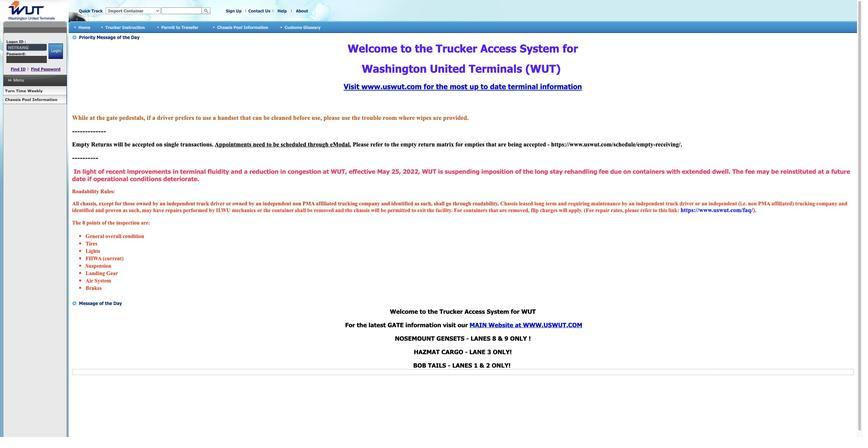 Task type: locate. For each thing, give the bounding box(es) containing it.
up
[[236, 8, 242, 13]]

1 horizontal spatial chassis
[[217, 25, 232, 29]]

1 horizontal spatial chassis pool information
[[217, 25, 268, 29]]

chassis down sign
[[217, 25, 232, 29]]

pool down turn time weekly
[[22, 97, 31, 102]]

1 vertical spatial id
[[21, 67, 26, 71]]

logon id :
[[6, 39, 26, 44]]

1 find from the left
[[11, 67, 19, 71]]

1 vertical spatial chassis
[[5, 97, 21, 102]]

0 horizontal spatial find
[[11, 67, 19, 71]]

id left :
[[19, 39, 24, 44]]

0 vertical spatial pool
[[234, 25, 242, 29]]

information down contact
[[244, 25, 268, 29]]

0 horizontal spatial chassis
[[5, 97, 21, 102]]

0 vertical spatial chassis pool information
[[217, 25, 268, 29]]

customs
[[285, 25, 302, 29]]

information
[[244, 25, 268, 29], [32, 97, 57, 102]]

transfer
[[181, 25, 198, 29]]

None password field
[[6, 56, 47, 63]]

information down weekly
[[32, 97, 57, 102]]

find down password:
[[11, 67, 19, 71]]

chassis pool information down turn time weekly link
[[5, 97, 57, 102]]

pool
[[234, 25, 242, 29], [22, 97, 31, 102]]

id down password:
[[21, 67, 26, 71]]

1 vertical spatial chassis pool information
[[5, 97, 57, 102]]

chassis down turn
[[5, 97, 21, 102]]

chassis pool information
[[217, 25, 268, 29], [5, 97, 57, 102]]

None text field
[[6, 44, 47, 51]]

0 vertical spatial chassis
[[217, 25, 232, 29]]

to
[[176, 25, 180, 29]]

1 vertical spatial information
[[32, 97, 57, 102]]

turn time weekly link
[[3, 87, 67, 95]]

logon
[[6, 39, 18, 44]]

home
[[78, 25, 90, 29]]

0 horizontal spatial chassis pool information
[[5, 97, 57, 102]]

glossary
[[303, 25, 321, 29]]

0 horizontal spatial information
[[32, 97, 57, 102]]

find left password
[[31, 67, 40, 71]]

contact us
[[248, 8, 270, 13]]

chassis
[[217, 25, 232, 29], [5, 97, 21, 102]]

id
[[19, 39, 24, 44], [21, 67, 26, 71]]

find
[[11, 67, 19, 71], [31, 67, 40, 71]]

chassis pool information down the up
[[217, 25, 268, 29]]

permit to transfer
[[161, 25, 198, 29]]

find password link
[[31, 67, 60, 71]]

help
[[278, 8, 287, 13]]

None text field
[[161, 7, 202, 14]]

find for find id
[[11, 67, 19, 71]]

find id link
[[11, 67, 26, 71]]

0 vertical spatial information
[[244, 25, 268, 29]]

:
[[25, 39, 26, 44]]

pool down the up
[[234, 25, 242, 29]]

1 horizontal spatial pool
[[234, 25, 242, 29]]

turn time weekly
[[5, 89, 43, 93]]

weekly
[[27, 89, 43, 93]]

contact us link
[[248, 8, 270, 13]]

1 horizontal spatial find
[[31, 67, 40, 71]]

2 find from the left
[[31, 67, 40, 71]]

chassis pool information link
[[3, 95, 67, 104]]

0 vertical spatial id
[[19, 39, 24, 44]]

1 vertical spatial pool
[[22, 97, 31, 102]]

find password
[[31, 67, 60, 71]]



Task type: describe. For each thing, give the bounding box(es) containing it.
contact
[[248, 8, 264, 13]]

id for logon
[[19, 39, 24, 44]]

about
[[296, 8, 308, 13]]

us
[[265, 8, 270, 13]]

permit
[[161, 25, 175, 29]]

instruction
[[122, 25, 145, 29]]

sign up
[[226, 8, 242, 13]]

password:
[[6, 52, 26, 56]]

time
[[16, 89, 26, 93]]

1 horizontal spatial information
[[244, 25, 268, 29]]

trucker
[[105, 25, 121, 29]]

chassis pool information inside the chassis pool information link
[[5, 97, 57, 102]]

quick track
[[79, 8, 103, 13]]

sign up link
[[226, 8, 242, 13]]

find id
[[11, 67, 26, 71]]

find for find password
[[31, 67, 40, 71]]

0 horizontal spatial pool
[[22, 97, 31, 102]]

help link
[[278, 8, 287, 13]]

turn
[[5, 89, 15, 93]]

password
[[41, 67, 60, 71]]

login image
[[48, 43, 63, 59]]

id for find
[[21, 67, 26, 71]]

about link
[[296, 8, 308, 13]]

track
[[91, 8, 103, 13]]

customs glossary
[[285, 25, 321, 29]]

sign
[[226, 8, 235, 13]]

quick
[[79, 8, 90, 13]]

trucker instruction
[[105, 25, 145, 29]]



Task type: vqa. For each thing, say whether or not it's contained in the screenshot.
Strang
no



